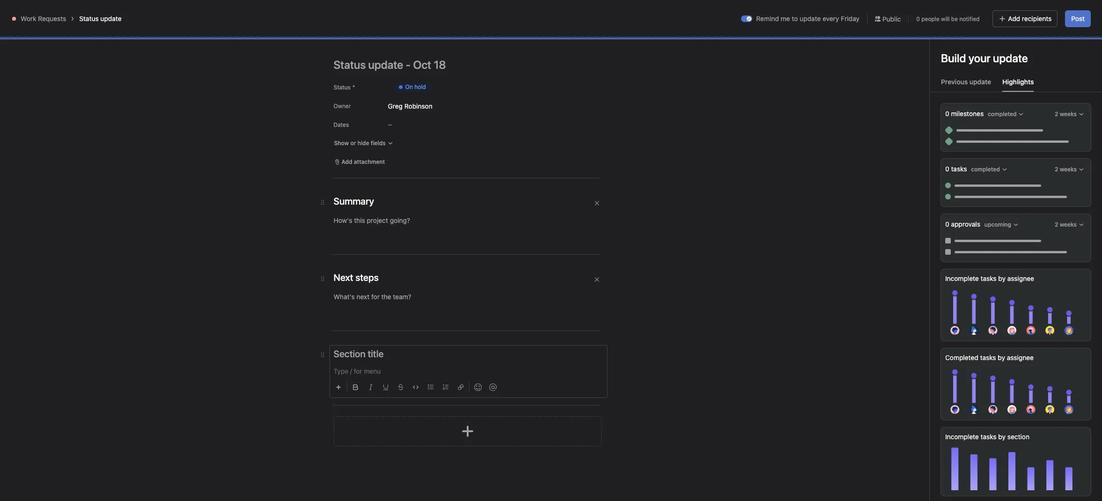 Task type: describe. For each thing, give the bounding box(es) containing it.
work
[[21, 15, 36, 22]]

insert an object image
[[336, 385, 341, 390]]

on hold
[[406, 83, 426, 90]]

build
[[942, 52, 967, 65]]

or
[[351, 140, 356, 147]]

link image
[[458, 385, 464, 390]]

2 weeks button for tasks
[[1053, 163, 1087, 176]]

upcoming button
[[983, 218, 1022, 231]]

code image
[[413, 385, 419, 390]]

2 for approvals
[[1056, 221, 1059, 228]]

be
[[952, 15, 959, 22]]

Section title text field
[[334, 348, 384, 361]]

home
[[24, 32, 42, 40]]

work requests link
[[21, 15, 66, 22]]

add for add recipients
[[1009, 15, 1021, 22]]

add report section image
[[460, 424, 475, 439]]

add for add billing info
[[1028, 7, 1039, 15]]

numbered list image
[[443, 385, 449, 390]]

completed for 0 tasks
[[972, 166, 1001, 173]]

2 weeks button for milestones
[[1053, 108, 1087, 121]]

add billing info button
[[1024, 5, 1072, 18]]

hide sidebar image
[[12, 7, 20, 15]]

incomplete tasks by assignee
[[946, 275, 1035, 283]]

recipients
[[1023, 15, 1052, 22]]

status for status update
[[79, 15, 99, 22]]

show or hide fields
[[334, 140, 386, 147]]

to
[[792, 15, 799, 22]]

dashboard link
[[391, 58, 432, 68]]

workflow
[[351, 59, 380, 67]]

manage project members image
[[966, 41, 977, 52]]

on
[[406, 83, 413, 90]]

assignee for incomplete tasks by assignee
[[1008, 275, 1035, 283]]

section
[[1008, 433, 1030, 441]]

by for completed tasks by assignee
[[999, 354, 1006, 362]]

incomplete for incomplete tasks by assignee
[[946, 275, 980, 283]]

will
[[942, 15, 950, 22]]

attachment
[[354, 158, 385, 165]]

remind
[[757, 15, 780, 22]]

previous update
[[942, 78, 992, 86]]

in progress
[[409, 101, 448, 110]]

add task button
[[272, 123, 392, 140]]

underline image
[[383, 385, 389, 390]]

milestones
[[952, 110, 984, 118]]

0 for 0 people will be notified
[[917, 15, 921, 22]]

left
[[947, 11, 956, 18]]

weeks for approvals
[[1061, 221, 1078, 228]]

by for incomplete tasks by assignee
[[999, 275, 1006, 283]]

Title of update text field
[[334, 54, 615, 75]]

0 for 0 tasks
[[946, 165, 950, 173]]

show
[[334, 140, 349, 147]]

tasks for incomplete tasks by assignee
[[981, 275, 997, 283]]

info
[[1058, 7, 1068, 15]]

30 days left
[[924, 11, 956, 18]]

people
[[922, 15, 940, 22]]

greg
[[388, 102, 403, 110]]

what's in my trial?
[[966, 7, 1014, 15]]

tasks for incomplete tasks by section
[[981, 433, 997, 441]]

*
[[353, 84, 355, 91]]

30
[[924, 11, 932, 18]]

in
[[986, 7, 990, 15]]

add billing info
[[1028, 7, 1068, 15]]

2 weeks for approvals
[[1056, 221, 1078, 228]]

update for previous update
[[970, 78, 992, 86]]

0 approvals
[[946, 220, 983, 228]]

at mention image
[[489, 384, 497, 391]]

bulleted list image
[[428, 385, 434, 390]]

incomplete for incomplete tasks by section
[[946, 433, 980, 441]]

completed tasks by assignee
[[946, 354, 1035, 362]]

completed
[[946, 354, 979, 362]]

what's in my trial? button
[[961, 5, 1019, 18]]



Task type: locate. For each thing, give the bounding box(es) containing it.
1 section title text field from the top
[[334, 195, 374, 208]]

2 vertical spatial by
[[999, 433, 1006, 441]]

public
[[883, 15, 902, 23]]

2 horizontal spatial update
[[970, 78, 992, 86]]

tasks for completed tasks by assignee
[[981, 354, 997, 362]]

greg robinson
[[388, 102, 433, 110]]

notified
[[960, 15, 980, 22]]

completed button
[[986, 108, 1027, 121], [970, 163, 1011, 176]]

1 vertical spatial completed
[[972, 166, 1001, 173]]

status update
[[79, 15, 122, 22]]

1 vertical spatial 2 weeks
[[1056, 166, 1078, 173]]

1 vertical spatial by
[[999, 354, 1006, 362]]

1 vertical spatial remove section image
[[594, 277, 600, 283]]

add
[[1028, 7, 1039, 15], [1009, 15, 1021, 22], [322, 127, 334, 135], [342, 158, 353, 165]]

2 2 weeks from the top
[[1056, 166, 1078, 173]]

strikethrough image
[[398, 385, 404, 390]]

2 weeks button
[[1053, 108, 1087, 121], [1053, 163, 1087, 176], [1053, 218, 1087, 231]]

1 2 weeks button from the top
[[1053, 108, 1087, 121]]

assignee
[[1008, 275, 1035, 283], [1008, 354, 1035, 362]]

update for status update
[[100, 15, 122, 22]]

tasks
[[952, 165, 968, 173], [981, 275, 997, 283], [981, 354, 997, 362], [981, 433, 997, 441]]

0 vertical spatial weeks
[[1061, 111, 1078, 118]]

1 incomplete from the top
[[946, 275, 980, 283]]

0 vertical spatial status
[[79, 15, 99, 22]]

0 vertical spatial section title text field
[[334, 195, 374, 208]]

2 incomplete from the top
[[946, 433, 980, 441]]

remove section image
[[594, 201, 600, 206], [594, 277, 600, 283]]

completed for 0 milestones
[[989, 111, 1017, 118]]

2 for tasks
[[1056, 166, 1059, 173]]

2 vertical spatial 2 weeks
[[1056, 221, 1078, 228]]

2 weeks button for approvals
[[1053, 218, 1087, 231]]

1 vertical spatial assignee
[[1008, 354, 1035, 362]]

0 vertical spatial remove section image
[[594, 201, 600, 206]]

0 people will be notified
[[917, 15, 980, 22]]

3 2 from the top
[[1056, 221, 1059, 228]]

trial?
[[1001, 7, 1014, 15]]

weeks for milestones
[[1061, 111, 1078, 118]]

0 vertical spatial completed button
[[986, 108, 1027, 121]]

task
[[336, 127, 349, 135]]

—
[[388, 122, 392, 127]]

work requests
[[21, 15, 66, 22]]

1 vertical spatial status
[[334, 84, 351, 91]]

2 remove section image from the top
[[594, 277, 600, 283]]

show or hide fields button
[[330, 137, 398, 150]]

0 vertical spatial incomplete
[[946, 275, 980, 283]]

remind me to update every friday
[[757, 15, 860, 22]]

add attachment
[[342, 158, 385, 165]]

billing
[[1041, 7, 1056, 15]]

approvals
[[952, 220, 981, 228]]

completed right "milestones"
[[989, 111, 1017, 118]]

emoji image
[[474, 384, 482, 391]]

upcoming
[[985, 221, 1012, 228]]

2 weeks from the top
[[1061, 166, 1078, 173]]

add recipients button
[[993, 10, 1059, 27]]

3 weeks from the top
[[1061, 221, 1078, 228]]

add to starred image
[[238, 36, 245, 44]]

2 weeks for milestones
[[1056, 111, 1078, 118]]

0 vertical spatial 2
[[1056, 111, 1059, 118]]

fields
[[371, 140, 386, 147]]

post
[[1072, 15, 1086, 22]]

0 for 0 approvals
[[946, 220, 950, 228]]

1 vertical spatial incomplete
[[946, 433, 980, 441]]

0
[[917, 15, 921, 22], [946, 110, 950, 118], [946, 165, 950, 173], [946, 220, 950, 228]]

2 2 weeks button from the top
[[1053, 163, 1087, 176]]

robinson
[[405, 102, 433, 110]]

remind me to update every friday switch
[[742, 15, 753, 22]]

what's
[[966, 7, 984, 15]]

2 vertical spatial weeks
[[1061, 221, 1078, 228]]

add task
[[322, 127, 349, 135]]

days
[[933, 11, 945, 18]]

list box
[[441, 4, 666, 19]]

my
[[992, 7, 1000, 15]]

2 weeks for tasks
[[1056, 166, 1078, 173]]

completed
[[989, 111, 1017, 118], [972, 166, 1001, 173]]

me
[[781, 15, 791, 22]]

incomplete tasks by section
[[946, 433, 1030, 441]]

1 vertical spatial completed button
[[970, 163, 1011, 176]]

3 2 weeks button from the top
[[1053, 218, 1087, 231]]

status for status *
[[334, 84, 351, 91]]

by for incomplete tasks by section
[[999, 433, 1006, 441]]

0 tasks
[[946, 165, 970, 173]]

workflow link
[[343, 58, 380, 68]]

0 horizontal spatial update
[[100, 15, 122, 22]]

your update
[[969, 52, 1029, 65]]

1 vertical spatial section title text field
[[334, 271, 379, 284]]

update
[[100, 15, 122, 22], [800, 15, 821, 22], [970, 78, 992, 86]]

1 vertical spatial weeks
[[1061, 166, 1078, 173]]

status *
[[334, 84, 355, 91]]

0 vertical spatial completed
[[989, 111, 1017, 118]]

on hold button
[[388, 79, 436, 96]]

friday
[[842, 15, 860, 22]]

requests
[[38, 15, 66, 22]]

2
[[1056, 111, 1059, 118], [1056, 166, 1059, 173], [1056, 221, 1059, 228]]

3 2 weeks from the top
[[1056, 221, 1078, 228]]

0 vertical spatial assignee
[[1008, 275, 1035, 283]]

None text field
[[152, 31, 220, 48]]

0 milestones
[[946, 110, 986, 118]]

2 weeks
[[1056, 111, 1078, 118], [1056, 166, 1078, 173], [1056, 221, 1078, 228]]

2 vertical spatial 2 weeks button
[[1053, 218, 1087, 231]]

0 vertical spatial by
[[999, 275, 1006, 283]]

2 for milestones
[[1056, 111, 1059, 118]]

1 vertical spatial 2 weeks button
[[1053, 163, 1087, 176]]

1 2 weeks from the top
[[1056, 111, 1078, 118]]

status
[[79, 15, 99, 22], [334, 84, 351, 91]]

italics image
[[368, 385, 374, 390]]

0 horizontal spatial status
[[79, 15, 99, 22]]

status right requests
[[79, 15, 99, 22]]

tasks for 0 tasks
[[952, 165, 968, 173]]

dashboard
[[399, 59, 432, 67]]

add for add attachment
[[342, 158, 353, 165]]

2 section title text field from the top
[[334, 271, 379, 284]]

incomplete
[[946, 275, 980, 283], [946, 433, 980, 441]]

add attachment button
[[330, 156, 389, 169]]

1 weeks from the top
[[1061, 111, 1078, 118]]

briefcase image
[[129, 34, 141, 45]]

hide
[[358, 140, 370, 147]]

hold
[[415, 83, 426, 90]]

dates
[[334, 121, 349, 128]]

0 for 0 milestones
[[946, 110, 950, 118]]

0 vertical spatial 2 weeks
[[1056, 111, 1078, 118]]

home link
[[6, 29, 107, 44]]

2 2 from the top
[[1056, 166, 1059, 173]]

toolbar
[[332, 377, 607, 394]]

completed button for 0 milestones
[[986, 108, 1027, 121]]

assignee for completed tasks by assignee
[[1008, 354, 1035, 362]]

add for add task
[[322, 127, 334, 135]]

weeks for tasks
[[1061, 166, 1078, 173]]

status left *
[[334, 84, 351, 91]]

update inside tab list
[[970, 78, 992, 86]]

every
[[823, 15, 840, 22]]

1 remove section image from the top
[[594, 201, 600, 206]]

highlights
[[1003, 78, 1035, 86]]

1 horizontal spatial update
[[800, 15, 821, 22]]

tab list
[[931, 77, 1103, 92]]

build your update
[[942, 52, 1029, 65]]

previous
[[942, 78, 969, 86]]

1 horizontal spatial status
[[334, 84, 351, 91]]

0 vertical spatial 2 weeks button
[[1053, 108, 1087, 121]]

by
[[999, 275, 1006, 283], [999, 354, 1006, 362], [999, 433, 1006, 441]]

add inside dropdown button
[[342, 158, 353, 165]]

post button
[[1066, 10, 1092, 27]]

bold image
[[353, 385, 359, 390]]

completed button for 0 tasks
[[970, 163, 1011, 176]]

remove section image for 1st section title text field from the top
[[594, 201, 600, 206]]

remove section image for 2nd section title text field from the top of the page
[[594, 277, 600, 283]]

1 vertical spatial 2
[[1056, 166, 1059, 173]]

weeks
[[1061, 111, 1078, 118], [1061, 166, 1078, 173], [1061, 221, 1078, 228]]

owner
[[334, 103, 351, 110]]

2 vertical spatial 2
[[1056, 221, 1059, 228]]

add recipients
[[1009, 15, 1052, 22]]

1 2 from the top
[[1056, 111, 1059, 118]]

completed right 0 tasks
[[972, 166, 1001, 173]]

Section title text field
[[334, 195, 374, 208], [334, 271, 379, 284]]

tab list containing previous update
[[931, 77, 1103, 92]]



Task type: vqa. For each thing, say whether or not it's contained in the screenshot.
global element
no



